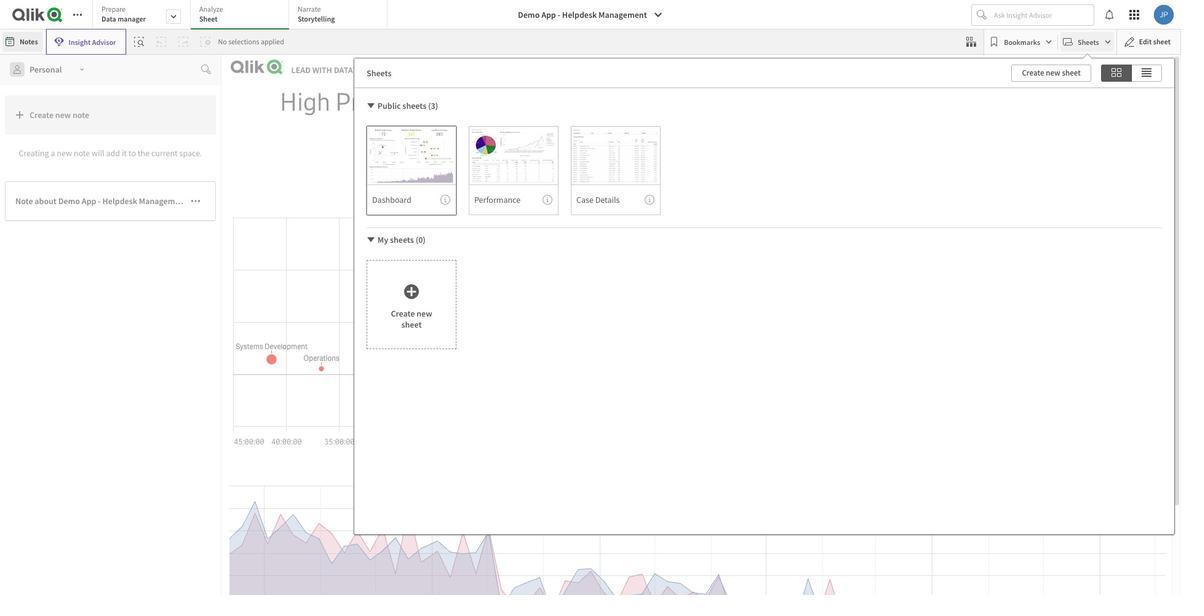 Task type: describe. For each thing, give the bounding box(es) containing it.
size
[[413, 193, 429, 205]]

cases
[[592, 193, 615, 205]]

priority
[[538, 193, 568, 205]]

72
[[357, 118, 408, 173]]

to
[[129, 148, 136, 159]]

case
[[577, 194, 594, 205]]

open
[[570, 193, 590, 205]]

collapse image for my
[[366, 235, 376, 245]]

list view image
[[1142, 65, 1152, 80]]

creating
[[19, 148, 49, 159]]

selections tool image
[[967, 37, 977, 47]]

priority for 142
[[669, 86, 748, 118]]

tooltip for dashboard
[[441, 195, 451, 205]]

cases for medium priority cases 142
[[753, 86, 817, 118]]

low priority cases button
[[858, 85, 1166, 175]]

next sheet: performance image
[[1147, 63, 1157, 73]]

new inside create new sheet button
[[1046, 67, 1061, 78]]

note about demo app - helpdesk management (november 16, 2023) button
[[5, 182, 266, 221]]

of
[[509, 193, 517, 205]]

applied
[[261, 37, 284, 46]]

selections
[[228, 37, 259, 46]]

storytelling
[[298, 14, 335, 23]]

sheets inside sheets button
[[1078, 37, 1100, 46]]

insight advisor button
[[46, 29, 126, 55]]

personal
[[30, 64, 62, 75]]

demo app - helpdesk management
[[518, 9, 647, 20]]

0 horizontal spatial create
[[30, 110, 54, 121]]

1 horizontal spatial create
[[391, 308, 415, 319]]

cases for high priority cases 72
[[420, 86, 484, 118]]

open cases vs duration * bubble size represents number of high priority open cases
[[377, 180, 615, 205]]

collapse image for public
[[366, 101, 376, 111]]

public
[[378, 100, 401, 111]]

sheets button
[[1061, 32, 1115, 52]]

management inside button
[[139, 196, 187, 207]]

tooltip for case details
[[645, 195, 655, 205]]

management inside button
[[599, 9, 647, 20]]

helpdesk inside button
[[103, 196, 137, 207]]

a
[[51, 148, 55, 159]]

bookmarks button
[[987, 32, 1056, 52]]

dashboard sheet is selected. press the spacebar or enter key to open dashboard sheet. use the right and left arrow keys to navigate. element
[[367, 126, 457, 215]]

grid view image
[[1112, 65, 1122, 80]]

duration
[[570, 180, 609, 193]]

prepare
[[102, 4, 126, 14]]

142
[[659, 118, 735, 173]]

bookmarks
[[1005, 37, 1041, 46]]

Ask Insight Advisor text field
[[992, 5, 1094, 25]]

narrate
[[298, 4, 321, 14]]

no
[[218, 37, 227, 46]]

insight
[[69, 37, 91, 46]]

represents
[[430, 193, 474, 205]]

priority for 72
[[336, 86, 415, 118]]

low priority cases
[[912, 86, 1112, 118]]

no selections applied
[[218, 37, 284, 46]]

2 horizontal spatial sheet
[[1154, 37, 1171, 46]]

analyze sheet
[[199, 4, 223, 23]]

tooltip for performance
[[543, 195, 553, 205]]

create new note button
[[5, 95, 216, 135]]

space.
[[179, 148, 202, 159]]

2 horizontal spatial create
[[1023, 67, 1045, 78]]

add
[[106, 148, 120, 159]]

cases inside open cases vs duration * bubble size represents number of high priority open cases
[[529, 180, 556, 193]]

public sheets (3)
[[378, 100, 438, 111]]

app inside button
[[542, 9, 556, 20]]

sheets for public sheets
[[403, 100, 427, 111]]

about
[[35, 196, 57, 207]]

- inside button
[[98, 196, 101, 207]]

analyze
[[199, 4, 223, 14]]

smart search image
[[134, 37, 144, 47]]

edit sheet button
[[1117, 29, 1182, 55]]

1 vertical spatial sheets
[[367, 67, 392, 78]]

vs
[[558, 180, 568, 193]]

- inside button
[[558, 9, 561, 20]]

will
[[92, 148, 104, 159]]

performance
[[475, 194, 521, 205]]

my
[[378, 235, 389, 246]]

new inside create new note button
[[55, 110, 71, 121]]

note inside button
[[73, 110, 89, 121]]



Task type: locate. For each thing, give the bounding box(es) containing it.
case details
[[577, 194, 620, 205]]

note left will
[[74, 148, 90, 159]]

current
[[151, 148, 178, 159]]

advisor
[[92, 37, 116, 46]]

1 horizontal spatial -
[[558, 9, 561, 20]]

0 horizontal spatial -
[[98, 196, 101, 207]]

medium priority cases 142
[[577, 86, 817, 173]]

demo app - helpdesk management button
[[511, 5, 671, 25]]

1 tooltip from the left
[[441, 195, 451, 205]]

it
[[122, 148, 127, 159]]

2 vertical spatial create
[[391, 308, 415, 319]]

high
[[519, 193, 537, 205]]

0 vertical spatial -
[[558, 9, 561, 20]]

performance menu item
[[469, 185, 559, 215]]

1 horizontal spatial create new sheet
[[1023, 67, 1081, 78]]

priority
[[336, 86, 415, 118], [669, 86, 748, 118], [963, 86, 1043, 118]]

low
[[912, 86, 958, 118]]

0 vertical spatial sheets
[[1078, 37, 1100, 46]]

creating a new note will add it to the current space.
[[19, 148, 202, 159]]

1 vertical spatial helpdesk
[[103, 196, 137, 207]]

collapse image left "public"
[[366, 101, 376, 111]]

0 horizontal spatial helpdesk
[[103, 196, 137, 207]]

0 vertical spatial note
[[73, 110, 89, 121]]

edit sheet
[[1140, 37, 1171, 46]]

cases inside the high priority cases 72
[[420, 86, 484, 118]]

helpdesk
[[562, 9, 597, 20], [103, 196, 137, 207]]

(november
[[189, 196, 231, 207]]

cases
[[420, 86, 484, 118], [753, 86, 817, 118], [1047, 86, 1112, 118], [529, 180, 556, 193]]

0 vertical spatial create new sheet
[[1023, 67, 1081, 78]]

application
[[0, 0, 1182, 596]]

open
[[503, 180, 527, 193]]

2 horizontal spatial priority
[[963, 86, 1043, 118]]

(3)
[[428, 100, 438, 111]]

create
[[1023, 67, 1045, 78], [30, 110, 54, 121], [391, 308, 415, 319]]

collapse image left my at the left top
[[366, 235, 376, 245]]

note up creating a new note will add it to the current space.
[[73, 110, 89, 121]]

create new sheet button
[[1012, 64, 1092, 82]]

new
[[1046, 67, 1061, 78], [55, 110, 71, 121], [57, 148, 72, 159], [417, 308, 432, 319]]

the
[[138, 148, 150, 159]]

prepare data manager
[[102, 4, 146, 23]]

(0)
[[416, 235, 426, 246]]

sheets up "public"
[[367, 67, 392, 78]]

1 vertical spatial sheet
[[1063, 67, 1081, 78]]

0 vertical spatial sheets
[[403, 100, 427, 111]]

note
[[15, 196, 33, 207]]

1 vertical spatial sheets
[[390, 235, 414, 246]]

3 tooltip from the left
[[645, 195, 655, 205]]

collapse image
[[366, 101, 376, 111], [366, 235, 376, 245]]

2 collapse image from the top
[[366, 235, 376, 245]]

priority inside the high priority cases 72
[[336, 86, 415, 118]]

demo inside button
[[58, 196, 80, 207]]

number
[[475, 193, 507, 205]]

0 horizontal spatial priority
[[336, 86, 415, 118]]

high
[[280, 86, 331, 118]]

0 horizontal spatial create new sheet
[[391, 308, 432, 330]]

0 horizontal spatial sheets
[[367, 67, 392, 78]]

cases inside medium priority cases 142
[[753, 86, 817, 118]]

note about demo app - helpdesk management (november 16, 2023)
[[15, 196, 266, 207]]

0 horizontal spatial management
[[139, 196, 187, 207]]

2023)
[[245, 196, 266, 207]]

helpdesk inside button
[[562, 9, 597, 20]]

sheet
[[199, 14, 218, 23]]

sheets
[[1078, 37, 1100, 46], [367, 67, 392, 78]]

app inside button
[[82, 196, 96, 207]]

demo inside button
[[518, 9, 540, 20]]

16,
[[232, 196, 243, 207]]

case details menu item
[[571, 185, 661, 215]]

narrate storytelling
[[298, 4, 335, 23]]

0 horizontal spatial tooltip
[[441, 195, 451, 205]]

tooltip inside performance menu item
[[543, 195, 553, 205]]

create new sheet
[[1023, 67, 1081, 78], [391, 308, 432, 330]]

tooltip inside case details menu item
[[645, 195, 655, 205]]

0 vertical spatial create
[[1023, 67, 1045, 78]]

1 vertical spatial app
[[82, 196, 96, 207]]

1 priority from the left
[[336, 86, 415, 118]]

-
[[558, 9, 561, 20], [98, 196, 101, 207]]

cases inside low priority cases button
[[1047, 86, 1112, 118]]

1 horizontal spatial app
[[542, 9, 556, 20]]

0 vertical spatial app
[[542, 9, 556, 20]]

3 priority from the left
[[963, 86, 1043, 118]]

1 vertical spatial management
[[139, 196, 187, 207]]

management
[[599, 9, 647, 20], [139, 196, 187, 207]]

dashboard menu item
[[367, 185, 457, 215]]

1 vertical spatial collapse image
[[366, 235, 376, 245]]

priority inside medium priority cases 142
[[669, 86, 748, 118]]

tooltip right details
[[645, 195, 655, 205]]

high priority cases 72
[[280, 86, 484, 173]]

1 horizontal spatial demo
[[518, 9, 540, 20]]

priority inside button
[[963, 86, 1043, 118]]

note
[[73, 110, 89, 121], [74, 148, 90, 159]]

1 vertical spatial -
[[98, 196, 101, 207]]

*
[[377, 193, 382, 205]]

notes
[[20, 37, 38, 46]]

app
[[542, 9, 556, 20], [82, 196, 96, 207]]

sheets for my sheets
[[390, 235, 414, 246]]

insight advisor
[[69, 37, 116, 46]]

1 horizontal spatial management
[[599, 9, 647, 20]]

tooltip
[[441, 195, 451, 205], [543, 195, 553, 205], [645, 195, 655, 205]]

0 vertical spatial demo
[[518, 9, 540, 20]]

2 tooltip from the left
[[543, 195, 553, 205]]

sheet
[[1154, 37, 1171, 46], [1063, 67, 1081, 78], [402, 319, 422, 330]]

1 horizontal spatial sheet
[[1063, 67, 1081, 78]]

bubble
[[383, 193, 411, 205]]

create new note
[[30, 110, 89, 121]]

edit
[[1140, 37, 1152, 46]]

0 vertical spatial collapse image
[[366, 101, 376, 111]]

0 vertical spatial management
[[599, 9, 647, 20]]

personal button
[[5, 60, 92, 79]]

0 vertical spatial helpdesk
[[562, 9, 597, 20]]

sheets left the (3)
[[403, 100, 427, 111]]

2 horizontal spatial tooltip
[[645, 195, 655, 205]]

performance sheet is selected. press the spacebar or enter key to open performance sheet. use the right and left arrow keys to navigate. element
[[469, 126, 559, 215]]

2 vertical spatial sheet
[[402, 319, 422, 330]]

data
[[102, 14, 116, 23]]

sheets up create new sheet button
[[1078, 37, 1100, 46]]

tooltip right size
[[441, 195, 451, 205]]

0 horizontal spatial demo
[[58, 196, 80, 207]]

tab list
[[92, 0, 392, 31]]

sheets
[[403, 100, 427, 111], [390, 235, 414, 246]]

1 horizontal spatial sheets
[[1078, 37, 1100, 46]]

notes button
[[2, 32, 43, 52]]

1 vertical spatial create new sheet
[[391, 308, 432, 330]]

1 horizontal spatial priority
[[669, 86, 748, 118]]

james peterson image
[[1155, 5, 1174, 25]]

1 horizontal spatial tooltip
[[543, 195, 553, 205]]

dashboard
[[372, 194, 412, 205]]

1 vertical spatial note
[[74, 148, 90, 159]]

0 horizontal spatial app
[[82, 196, 96, 207]]

2 priority from the left
[[669, 86, 748, 118]]

my sheets (0)
[[378, 235, 426, 246]]

tooltip right high
[[543, 195, 553, 205]]

manager
[[118, 14, 146, 23]]

1 vertical spatial demo
[[58, 196, 80, 207]]

sheets left (0)
[[390, 235, 414, 246]]

search notes image
[[201, 65, 211, 74]]

1 horizontal spatial helpdesk
[[562, 9, 597, 20]]

case details sheet is selected. press the spacebar or enter key to open case details sheet. use the right and left arrow keys to navigate. element
[[571, 126, 661, 215]]

demo
[[518, 9, 540, 20], [58, 196, 80, 207]]

0 horizontal spatial sheet
[[402, 319, 422, 330]]

0 vertical spatial sheet
[[1154, 37, 1171, 46]]

create new sheet inside create new sheet button
[[1023, 67, 1081, 78]]

1 collapse image from the top
[[366, 101, 376, 111]]

cases for low priority cases
[[1047, 86, 1112, 118]]

medium
[[577, 86, 664, 118]]

1 vertical spatial create
[[30, 110, 54, 121]]

details
[[596, 194, 620, 205]]

application containing 72
[[0, 0, 1182, 596]]

tab list containing prepare
[[92, 0, 392, 31]]

tooltip inside dashboard menu item
[[441, 195, 451, 205]]



Task type: vqa. For each thing, say whether or not it's contained in the screenshot.
top Recently
no



